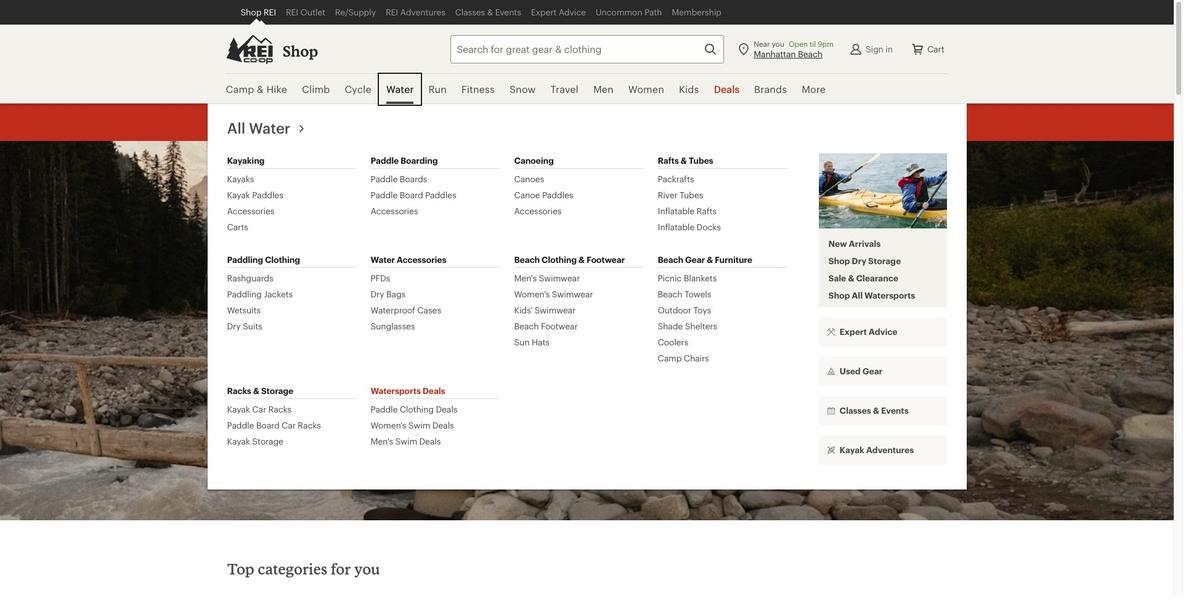 Task type: vqa. For each thing, say whether or not it's contained in the screenshot.


Task type: describe. For each thing, give the bounding box(es) containing it.
1 paddling from the top
[[227, 255, 263, 265]]

water accessories link
[[371, 253, 446, 268]]

beach up men's swimwear link
[[514, 255, 540, 265]]

inflatable rafts link
[[658, 206, 717, 217]]

shop for shop
[[283, 42, 318, 60]]

men's swimwear link
[[514, 273, 580, 284]]

deals up paddle clothing deals link
[[423, 386, 445, 396]]

rei adventures
[[386, 7, 445, 17]]

canoe
[[514, 190, 540, 200]]

accessories inside paddle boards paddle board paddles accessories
[[371, 206, 418, 216]]

storage inside the "kayak car racks paddle board car racks kayak storage"
[[252, 436, 283, 447]]

0 horizontal spatial watersports
[[371, 386, 421, 396]]

water button
[[379, 74, 421, 105]]

tubes for river
[[680, 190, 703, 200]]

bags
[[387, 289, 406, 300]]

0 horizontal spatial car
[[252, 404, 266, 415]]

1 vertical spatial events
[[881, 406, 909, 416]]

camp inside picnic blankets beach towels outdoor toys shade shelters coolers camp chairs
[[658, 353, 682, 364]]

near you open til 9pm manhattan beach
[[754, 39, 834, 59]]

racks & storage link
[[227, 384, 294, 399]]

re/supply link
[[330, 0, 381, 25]]

you inside near you open til 9pm manhattan beach
[[772, 39, 785, 48]]

river
[[658, 190, 678, 200]]

rest
[[533, 338, 560, 356]]

paddle boarding
[[371, 155, 438, 166]]

paddle board car racks link
[[227, 420, 321, 431]]

kids'
[[514, 305, 533, 316]]

0 vertical spatial watersports
[[865, 291, 916, 301]]

to
[[528, 257, 565, 307]]

kayak storage link
[[227, 436, 283, 448]]

water inside 'link'
[[249, 119, 291, 137]]

cases
[[418, 305, 441, 316]]

beach inside near you open til 9pm manhattan beach
[[798, 48, 823, 59]]

manhattan
[[754, 48, 796, 59]]

banner containing shop
[[0, 0, 1174, 490]]

clothing for men's swimwear
[[542, 255, 577, 265]]

dry inside rashguards paddling jackets wetsuits dry suits
[[227, 321, 241, 332]]

men's swimwear women's swimwear kids' swimwear beach footwear sun hats
[[514, 273, 593, 348]]

deals down paddle clothing deals link
[[433, 420, 454, 431]]

categories
[[258, 560, 328, 578]]

1 vertical spatial car
[[282, 420, 296, 431]]

kayaks
[[227, 174, 254, 184]]

arrivals
[[849, 239, 881, 249]]

climb button
[[295, 74, 337, 105]]

paddling inside rashguards paddling jackets wetsuits dry suits
[[227, 289, 262, 300]]

uncommon path link
[[591, 0, 667, 25]]

and
[[659, 319, 686, 337]]

water for water accessories
[[371, 255, 395, 265]]

suits
[[243, 321, 262, 332]]

sun
[[514, 337, 530, 348]]

clothing for rashguards
[[265, 255, 300, 265]]

rafts & tubes
[[658, 155, 713, 166]]

shelters
[[685, 321, 717, 332]]

top
[[227, 560, 254, 578]]

0 vertical spatial swimwear
[[539, 273, 580, 284]]

sale & clearance
[[829, 273, 899, 284]]

watersports deals
[[371, 386, 445, 396]]

1 rei from the left
[[264, 7, 276, 17]]

camp chairs link
[[658, 353, 709, 364]]

sunglasses
[[371, 321, 415, 332]]

0 horizontal spatial classes & events
[[455, 7, 521, 17]]

paddling clothing
[[227, 255, 300, 265]]

0 horizontal spatial expert advice link
[[526, 0, 591, 25]]

2 vertical spatial racks
[[298, 420, 321, 431]]

1 inflatable from the top
[[658, 206, 695, 216]]

dry bags link
[[371, 289, 406, 300]]

rafts inside packrafts river tubes inflatable rafts inflatable docks
[[697, 206, 717, 216]]

new arrivals link
[[829, 239, 881, 250]]

paddle boards link
[[371, 174, 427, 185]]

hats
[[532, 337, 550, 348]]

all water
[[227, 119, 291, 137]]

women's inside men's swimwear women's swimwear kids' swimwear beach footwear sun hats
[[514, 289, 550, 300]]

open
[[789, 39, 808, 48]]

kayaking link
[[227, 153, 265, 168]]

2 vertical spatial swimwear
[[535, 305, 576, 316]]

river tubes link
[[658, 190, 703, 201]]

paddling a tandem kayak in a mountain lake. image
[[819, 153, 947, 229]]

blankets
[[684, 273, 717, 284]]

kayaks kayak paddles accessories carts
[[227, 174, 283, 232]]

shop for shop dry storage
[[829, 256, 850, 266]]

new for new snow markdowns plus clothing and gear for the rest of the year.
[[403, 319, 435, 337]]

0 vertical spatial expert advice
[[531, 7, 586, 17]]

kayak adventures
[[840, 445, 914, 456]]

0 horizontal spatial classes & events link
[[450, 0, 526, 25]]

paddles for canoe
[[542, 190, 573, 200]]

beach inside 'link'
[[658, 255, 684, 265]]

camp & hike
[[226, 83, 287, 95]]

1 vertical spatial all
[[852, 291, 863, 301]]

paddle clothing deals link
[[371, 404, 458, 415]]

kayak paddles link
[[227, 190, 283, 201]]

Search for great gear & clothing text field
[[451, 35, 724, 63]]

men's inside paddle clothing deals women's swim deals men's swim deals
[[371, 436, 393, 447]]

kayak car racks paddle board car racks kayak storage
[[227, 404, 321, 447]]

a hiker on a log bridge. text reads, up to 50% off. image
[[0, 141, 1174, 521]]

deals button
[[707, 74, 747, 105]]

chairs
[[684, 353, 709, 364]]

1 vertical spatial classes & events link
[[819, 397, 947, 426]]

hike
[[267, 83, 287, 95]]

kayak car racks link
[[227, 404, 292, 415]]

of
[[563, 338, 578, 356]]

1 vertical spatial you
[[354, 560, 380, 578]]

clearance
[[856, 273, 899, 284]]

paddle boarding link
[[371, 153, 438, 168]]

paddling clothing link
[[227, 253, 300, 268]]

packrafts link
[[658, 174, 694, 185]]

water for water
[[386, 83, 414, 95]]

women's swim deals link
[[371, 420, 454, 431]]

camp & hike button
[[226, 74, 295, 105]]

watersports deals link
[[371, 384, 445, 399]]

all water link
[[227, 117, 311, 139]]

gear for beach
[[685, 255, 705, 265]]

storage for shop dry storage
[[869, 256, 901, 266]]

paddling jackets link
[[227, 289, 293, 300]]

board inside paddle boards paddle board paddles accessories
[[400, 190, 423, 200]]

0 horizontal spatial advice
[[559, 7, 586, 17]]

kayaking
[[227, 155, 265, 166]]

sunglasses link
[[371, 321, 415, 332]]

rashguards paddling jackets wetsuits dry suits
[[227, 273, 293, 332]]

canoeing link
[[514, 153, 554, 168]]

sale
[[829, 273, 846, 284]]

shop dry storage link
[[829, 256, 901, 267]]

clothing inside paddle clothing deals women's swim deals men's swim deals
[[400, 404, 434, 415]]

cart
[[928, 43, 945, 54]]

women
[[629, 83, 664, 95]]

rei for rei adventures
[[386, 7, 398, 17]]

0 vertical spatial expert
[[531, 7, 557, 17]]

0 vertical spatial racks
[[227, 386, 251, 396]]

0 vertical spatial rafts
[[658, 155, 679, 166]]

women's swimwear link
[[514, 289, 593, 300]]

pfds
[[371, 273, 390, 284]]

new arrivals
[[829, 239, 881, 249]]

carts link
[[227, 222, 248, 233]]

& inside 'link'
[[707, 255, 713, 265]]

path
[[645, 7, 662, 17]]

deals inside dropdown button
[[714, 83, 740, 95]]



Task type: locate. For each thing, give the bounding box(es) containing it.
outdoor toys link
[[658, 305, 711, 316]]

1 horizontal spatial the
[[748, 319, 771, 337]]

new inside new snow markdowns plus clothing and gear for the rest of the year.
[[403, 319, 435, 337]]

0 vertical spatial new
[[829, 239, 847, 249]]

none field inside "banner"
[[451, 35, 724, 63]]

storage for racks & storage
[[261, 386, 294, 396]]

1 horizontal spatial paddles
[[425, 190, 456, 200]]

snow button
[[502, 74, 543, 105]]

1 vertical spatial swimwear
[[552, 289, 593, 300]]

1 horizontal spatial adventures
[[866, 445, 914, 456]]

pfds dry bags waterproof cases sunglasses
[[371, 273, 441, 332]]

inflatable down inflatable rafts link at the top
[[658, 222, 695, 232]]

2 horizontal spatial clothing
[[542, 255, 577, 265]]

beach down kids'
[[514, 321, 539, 332]]

1 horizontal spatial camp
[[658, 353, 682, 364]]

cycle button
[[337, 74, 379, 105]]

0 vertical spatial classes & events link
[[450, 0, 526, 25]]

women's up the men's swim deals link
[[371, 420, 406, 431]]

swimwear
[[539, 273, 580, 284], [552, 289, 593, 300], [535, 305, 576, 316]]

clothing up women's swim deals link
[[400, 404, 434, 415]]

storage down paddle board car racks link
[[252, 436, 283, 447]]

2 accessories link from the left
[[371, 206, 418, 217]]

0 vertical spatial the
[[748, 319, 771, 337]]

shop rei link
[[236, 0, 281, 25]]

0 horizontal spatial clothing
[[265, 255, 300, 265]]

1 horizontal spatial men's
[[514, 273, 537, 284]]

beach gear & furniture
[[658, 255, 753, 265]]

classes down 'used'
[[840, 406, 871, 416]]

0 vertical spatial for
[[725, 319, 744, 337]]

water inside dropdown button
[[386, 83, 414, 95]]

1 vertical spatial classes
[[840, 406, 871, 416]]

shop up rei co-op, go to rei.com home page image
[[241, 7, 262, 17]]

banner
[[0, 0, 1174, 490]]

1 horizontal spatial all
[[852, 291, 863, 301]]

shop down rei outlet link
[[283, 42, 318, 60]]

deals down women's swim deals link
[[419, 436, 441, 447]]

shop down sale
[[829, 291, 850, 301]]

0 horizontal spatial camp
[[226, 83, 254, 95]]

the right gear
[[748, 319, 771, 337]]

2 horizontal spatial paddles
[[542, 190, 573, 200]]

0 horizontal spatial the
[[581, 338, 604, 356]]

tubes for &
[[689, 155, 713, 166]]

accessories down the "canoe paddles" link
[[514, 206, 562, 216]]

rei co-op, go to rei.com home page link
[[226, 34, 273, 64]]

shop all watersports link
[[829, 291, 916, 302]]

1 vertical spatial classes & events
[[840, 406, 909, 416]]

off
[[663, 257, 714, 307]]

accessories down kayak paddles link
[[227, 206, 275, 216]]

expert up search for great gear & clothing text box in the top of the page
[[531, 7, 557, 17]]

adventures for rei adventures
[[400, 7, 445, 17]]

run
[[429, 83, 447, 95]]

0 vertical spatial adventures
[[400, 7, 445, 17]]

boarding
[[401, 155, 438, 166]]

0 horizontal spatial rei
[[264, 7, 276, 17]]

camp down coolers link
[[658, 353, 682, 364]]

1 horizontal spatial watersports
[[865, 291, 916, 301]]

in
[[886, 43, 893, 54]]

for inside new snow markdowns plus clothing and gear for the rest of the year.
[[725, 319, 744, 337]]

dry down new arrivals link
[[852, 256, 867, 266]]

1 horizontal spatial for
[[725, 319, 744, 337]]

1 vertical spatial for
[[331, 560, 351, 578]]

1 horizontal spatial classes
[[840, 406, 871, 416]]

inflatable docks link
[[658, 222, 721, 233]]

gear inside 'link'
[[685, 255, 705, 265]]

rei left outlet
[[286, 7, 298, 17]]

0 vertical spatial footwear
[[587, 255, 625, 265]]

classes right "rei adventures"
[[455, 7, 485, 17]]

1 accessories link from the left
[[227, 206, 275, 217]]

paddle for paddle boarding
[[371, 155, 399, 166]]

0 vertical spatial all
[[227, 119, 245, 137]]

beach down til
[[798, 48, 823, 59]]

kids
[[679, 83, 699, 95]]

1 horizontal spatial classes & events
[[840, 406, 909, 416]]

clothing up men's swimwear link
[[542, 255, 577, 265]]

rei right re/supply
[[386, 7, 398, 17]]

shop dry storage
[[829, 256, 901, 266]]

paddles right canoe
[[542, 190, 573, 200]]

0 horizontal spatial racks
[[227, 386, 251, 396]]

1 vertical spatial tubes
[[680, 190, 703, 200]]

paddle up "kayak storage" link
[[227, 420, 254, 431]]

paddle inside the "kayak car racks paddle board car racks kayak storage"
[[227, 420, 254, 431]]

all up kayaking
[[227, 119, 245, 137]]

fitness
[[462, 83, 495, 95]]

1 horizontal spatial footwear
[[587, 255, 625, 265]]

swimwear down men's swimwear link
[[552, 289, 593, 300]]

camp inside dropdown button
[[226, 83, 254, 95]]

paddle down paddle boarding link
[[371, 174, 398, 184]]

swim down paddle clothing deals link
[[409, 420, 430, 431]]

accessories inside "kayaks kayak paddles accessories carts"
[[227, 206, 275, 216]]

1 vertical spatial expert
[[840, 327, 867, 337]]

0 horizontal spatial accessories link
[[227, 206, 275, 217]]

up
[[460, 257, 518, 307]]

1 horizontal spatial gear
[[863, 366, 883, 377]]

paddles down boards
[[425, 190, 456, 200]]

2 horizontal spatial rei
[[386, 7, 398, 17]]

paddle clothing deals women's swim deals men's swim deals
[[371, 404, 458, 447]]

board inside the "kayak car racks paddle board car racks kayak storage"
[[256, 420, 280, 431]]

dry down pfds link
[[371, 289, 384, 300]]

paddles inside paddle boards paddle board paddles accessories
[[425, 190, 456, 200]]

new inside "banner"
[[829, 239, 847, 249]]

storage up kayak car racks link
[[261, 386, 294, 396]]

1 paddles from the left
[[252, 190, 283, 200]]

expert advice
[[531, 7, 586, 17], [840, 327, 898, 337]]

beach up picnic
[[658, 255, 684, 265]]

water accessories
[[371, 255, 446, 265]]

tubes
[[689, 155, 713, 166], [680, 190, 703, 200]]

sign
[[866, 43, 884, 54]]

furniture
[[715, 255, 753, 265]]

shop for shop all watersports
[[829, 291, 850, 301]]

dry suits link
[[227, 321, 262, 332]]

picnic blankets beach towels outdoor toys shade shelters coolers camp chairs
[[658, 273, 717, 364]]

canoeing
[[514, 155, 554, 166]]

accessories link for kayak paddles
[[227, 206, 275, 217]]

tubes up inflatable rafts link at the top
[[680, 190, 703, 200]]

0 vertical spatial classes
[[455, 7, 485, 17]]

2 paddles from the left
[[425, 190, 456, 200]]

2 rei from the left
[[286, 7, 298, 17]]

1 vertical spatial storage
[[261, 386, 294, 396]]

accessories link down paddle board paddles link
[[371, 206, 418, 217]]

0 vertical spatial expert advice link
[[526, 0, 591, 25]]

storage up clearance
[[869, 256, 901, 266]]

0 vertical spatial board
[[400, 190, 423, 200]]

men's swim deals link
[[371, 436, 441, 448]]

gear for used
[[863, 366, 883, 377]]

gear up blankets
[[685, 255, 705, 265]]

deals right the kids
[[714, 83, 740, 95]]

1 horizontal spatial dry
[[371, 289, 384, 300]]

beach footwear link
[[514, 321, 578, 332]]

0 vertical spatial inflatable
[[658, 206, 695, 216]]

shop up sale
[[829, 256, 850, 266]]

expert advice link up search for great gear & clothing text box in the top of the page
[[526, 0, 591, 25]]

swimwear up women's swimwear link
[[539, 273, 580, 284]]

new for new arrivals
[[829, 239, 847, 249]]

paddle up the paddle boards "link"
[[371, 155, 399, 166]]

accessories up bags
[[397, 255, 446, 265]]

1 vertical spatial men's
[[371, 436, 393, 447]]

footwear
[[587, 255, 625, 265], [541, 321, 578, 332]]

dry for bags
[[371, 289, 384, 300]]

shop all watersports
[[829, 291, 916, 301]]

0 horizontal spatial women's
[[371, 420, 406, 431]]

sign in link
[[844, 37, 898, 61]]

0 horizontal spatial adventures
[[400, 7, 445, 17]]

markdowns
[[479, 319, 561, 337]]

women's inside paddle clothing deals women's swim deals men's swim deals
[[371, 420, 406, 431]]

1 horizontal spatial clothing
[[400, 404, 434, 415]]

& inside dropdown button
[[257, 83, 264, 95]]

women's up kids'
[[514, 289, 550, 300]]

events
[[495, 7, 521, 17], [881, 406, 909, 416]]

for right gear
[[725, 319, 744, 337]]

2 inflatable from the top
[[658, 222, 695, 232]]

dry
[[852, 256, 867, 266], [371, 289, 384, 300], [227, 321, 241, 332]]

1 horizontal spatial car
[[282, 420, 296, 431]]

1 horizontal spatial advice
[[869, 327, 898, 337]]

3 paddles from the left
[[542, 190, 573, 200]]

1 horizontal spatial you
[[772, 39, 785, 48]]

new snow markdowns plus clothing and gear for the rest of the year.
[[403, 319, 771, 356]]

towels
[[685, 289, 712, 300]]

0 vertical spatial swim
[[409, 420, 430, 431]]

1 vertical spatial water
[[249, 119, 291, 137]]

1 vertical spatial advice
[[869, 327, 898, 337]]

accessories link down kayak paddles link
[[227, 206, 275, 217]]

water down hike
[[249, 119, 291, 137]]

1 vertical spatial new
[[403, 319, 435, 337]]

rafts up packrafts
[[658, 155, 679, 166]]

board down kayak car racks link
[[256, 420, 280, 431]]

uncommon path
[[596, 7, 662, 17]]

0 vertical spatial tubes
[[689, 155, 713, 166]]

men's up kids'
[[514, 273, 537, 284]]

0 horizontal spatial rafts
[[658, 155, 679, 166]]

more
[[802, 83, 826, 95]]

men
[[594, 83, 614, 95]]

rafts up docks
[[697, 206, 717, 216]]

car down the racks & storage link
[[252, 404, 266, 415]]

expert advice down shop all watersports link
[[840, 327, 898, 337]]

deals up women's swim deals link
[[436, 404, 458, 415]]

beach inside picnic blankets beach towels outdoor toys shade shelters coolers camp chairs
[[658, 289, 683, 300]]

0 vertical spatial water
[[386, 83, 414, 95]]

1 horizontal spatial racks
[[269, 404, 292, 415]]

0 vertical spatial women's
[[514, 289, 550, 300]]

rei for rei outlet
[[286, 7, 298, 17]]

inflatable
[[658, 206, 695, 216], [658, 222, 695, 232]]

sign in
[[866, 43, 893, 54]]

beach
[[798, 48, 823, 59], [514, 255, 540, 265], [658, 255, 684, 265], [658, 289, 683, 300], [514, 321, 539, 332]]

0 horizontal spatial events
[[495, 7, 521, 17]]

men's inside men's swimwear women's swimwear kids' swimwear beach footwear sun hats
[[514, 273, 537, 284]]

2 vertical spatial water
[[371, 255, 395, 265]]

0 horizontal spatial new
[[403, 319, 435, 337]]

2 paddling from the top
[[227, 289, 262, 300]]

picnic blankets link
[[658, 273, 717, 284]]

accessories link down the "canoe paddles" link
[[514, 206, 562, 217]]

storage
[[869, 256, 901, 266], [261, 386, 294, 396], [252, 436, 283, 447]]

0 horizontal spatial classes
[[455, 7, 485, 17]]

beach down picnic
[[658, 289, 683, 300]]

dry down 'wetsuits' link
[[227, 321, 241, 332]]

0 vertical spatial men's
[[514, 273, 537, 284]]

paddle for paddle clothing deals women's swim deals men's swim deals
[[371, 404, 398, 415]]

tubes up packrafts
[[689, 155, 713, 166]]

rei left rei outlet
[[264, 7, 276, 17]]

accessories inside canoes canoe paddles accessories
[[514, 206, 562, 216]]

swimwear down women's swimwear link
[[535, 305, 576, 316]]

for
[[725, 319, 744, 337], [331, 560, 351, 578]]

1 horizontal spatial rei
[[286, 7, 298, 17]]

the right of
[[581, 338, 604, 356]]

0 horizontal spatial for
[[331, 560, 351, 578]]

new down 'cases'
[[403, 319, 435, 337]]

canoes canoe paddles accessories
[[514, 174, 573, 216]]

0 vertical spatial events
[[495, 7, 521, 17]]

watersports up paddle clothing deals link
[[371, 386, 421, 396]]

2 horizontal spatial dry
[[852, 256, 867, 266]]

rei inside 'link'
[[386, 7, 398, 17]]

near
[[754, 39, 770, 48]]

accessories inside water accessories link
[[397, 255, 446, 265]]

clothing up jackets
[[265, 255, 300, 265]]

kayak inside "kayaks kayak paddles accessories carts"
[[227, 190, 250, 200]]

1 vertical spatial the
[[581, 338, 604, 356]]

1 vertical spatial swim
[[395, 436, 417, 447]]

3 accessories link from the left
[[514, 206, 562, 217]]

paddles for kayak
[[252, 190, 283, 200]]

expert advice link down shop all watersports link
[[819, 318, 947, 347]]

kayak
[[227, 190, 250, 200], [227, 404, 250, 415], [227, 436, 250, 447], [840, 445, 865, 456]]

board down boards
[[400, 190, 423, 200]]

racks & storage
[[227, 386, 294, 396]]

accessories
[[227, 206, 275, 216], [371, 206, 418, 216], [514, 206, 562, 216], [397, 255, 446, 265]]

shop for shop rei
[[241, 7, 262, 17]]

paddle down "watersports deals" link
[[371, 404, 398, 415]]

paddles inside canoes canoe paddles accessories
[[542, 190, 573, 200]]

pfds link
[[371, 273, 390, 284]]

1 horizontal spatial women's
[[514, 289, 550, 300]]

water up pfds
[[371, 255, 395, 265]]

paddle inside paddle clothing deals women's swim deals men's swim deals
[[371, 404, 398, 415]]

waterproof
[[371, 305, 415, 316]]

0 horizontal spatial footwear
[[541, 321, 578, 332]]

rei outlet
[[286, 7, 325, 17]]

all inside 'link'
[[227, 119, 245, 137]]

brands button
[[747, 74, 795, 105]]

cart link
[[903, 34, 952, 64]]

outdoor
[[658, 305, 692, 316]]

travel button
[[543, 74, 586, 105]]

adventures inside 'link'
[[400, 7, 445, 17]]

1 horizontal spatial expert advice link
[[819, 318, 947, 347]]

1 vertical spatial gear
[[863, 366, 883, 377]]

dry inside pfds dry bags waterproof cases sunglasses
[[371, 289, 384, 300]]

0 horizontal spatial paddles
[[252, 190, 283, 200]]

expert up 'used'
[[840, 327, 867, 337]]

1 vertical spatial racks
[[269, 404, 292, 415]]

2 horizontal spatial accessories link
[[514, 206, 562, 217]]

paddles
[[252, 190, 283, 200], [425, 190, 456, 200], [542, 190, 573, 200]]

2 vertical spatial dry
[[227, 321, 241, 332]]

expert advice up search for great gear & clothing text box in the top of the page
[[531, 7, 586, 17]]

1 vertical spatial dry
[[371, 289, 384, 300]]

None field
[[451, 35, 724, 63]]

footwear inside men's swimwear women's swimwear kids' swimwear beach footwear sun hats
[[541, 321, 578, 332]]

1 horizontal spatial new
[[829, 239, 847, 249]]

docks
[[697, 222, 721, 232]]

inflatable down river tubes link
[[658, 206, 695, 216]]

0 horizontal spatial you
[[354, 560, 380, 578]]

travel
[[551, 83, 579, 95]]

search image
[[703, 42, 718, 56]]

tubes inside packrafts river tubes inflatable rafts inflatable docks
[[680, 190, 703, 200]]

promotional messages marquee
[[0, 104, 1174, 141]]

up to 50% off
[[460, 257, 714, 307]]

paddles inside "kayaks kayak paddles accessories carts"
[[252, 190, 283, 200]]

paddling up rashguards
[[227, 255, 263, 265]]

paddle down the paddle boards "link"
[[371, 190, 398, 200]]

plus
[[564, 319, 594, 337]]

None search field
[[429, 35, 724, 63]]

beach inside men's swimwear women's swimwear kids' swimwear beach footwear sun hats
[[514, 321, 539, 332]]

advice up search for great gear & clothing text box in the top of the page
[[559, 7, 586, 17]]

swim
[[409, 420, 430, 431], [395, 436, 417, 447]]

1 horizontal spatial classes & events link
[[819, 397, 947, 426]]

paddling up wetsuits
[[227, 289, 262, 300]]

0 horizontal spatial dry
[[227, 321, 241, 332]]

1 vertical spatial board
[[256, 420, 280, 431]]

gear right 'used'
[[863, 366, 883, 377]]

paddles down kayaks link
[[252, 190, 283, 200]]

0 vertical spatial advice
[[559, 7, 586, 17]]

3 rei from the left
[[386, 7, 398, 17]]

membership
[[672, 7, 722, 17]]

car
[[252, 404, 266, 415], [282, 420, 296, 431]]

shop rei
[[241, 7, 276, 17]]

accessories link for paddle board paddles
[[371, 206, 418, 217]]

watersports down clearance
[[865, 291, 916, 301]]

0 horizontal spatial board
[[256, 420, 280, 431]]

accessories down paddle board paddles link
[[371, 206, 418, 216]]

til
[[810, 39, 816, 48]]

new left arrivals
[[829, 239, 847, 249]]

for right categories
[[331, 560, 351, 578]]

dry for storage
[[852, 256, 867, 266]]

1 vertical spatial expert advice
[[840, 327, 898, 337]]

shade shelters link
[[658, 321, 717, 332]]

all down sale & clearance link
[[852, 291, 863, 301]]

accessories link for canoe paddles
[[514, 206, 562, 217]]

paddle for paddle boards paddle board paddles accessories
[[371, 174, 398, 184]]

rashguards link
[[227, 273, 273, 284]]

beach clothing & footwear link
[[514, 253, 625, 268]]

1 vertical spatial watersports
[[371, 386, 421, 396]]

water left 'run'
[[386, 83, 414, 95]]

advice down shop all watersports link
[[869, 327, 898, 337]]

1 horizontal spatial board
[[400, 190, 423, 200]]

swim down women's swim deals link
[[395, 436, 417, 447]]

shop
[[241, 7, 262, 17], [283, 42, 318, 60], [829, 256, 850, 266], [829, 291, 850, 301]]

shade
[[658, 321, 683, 332]]

car down kayak car racks link
[[282, 420, 296, 431]]

board
[[400, 190, 423, 200], [256, 420, 280, 431]]

rei co-op, go to rei.com home page image
[[226, 34, 273, 64]]

adventures for kayak adventures
[[866, 445, 914, 456]]

men's down women's swim deals link
[[371, 436, 393, 447]]

camp
[[226, 83, 254, 95], [658, 353, 682, 364]]

1 vertical spatial women's
[[371, 420, 406, 431]]

paddle board paddles link
[[371, 190, 456, 201]]

camp left hike
[[226, 83, 254, 95]]



